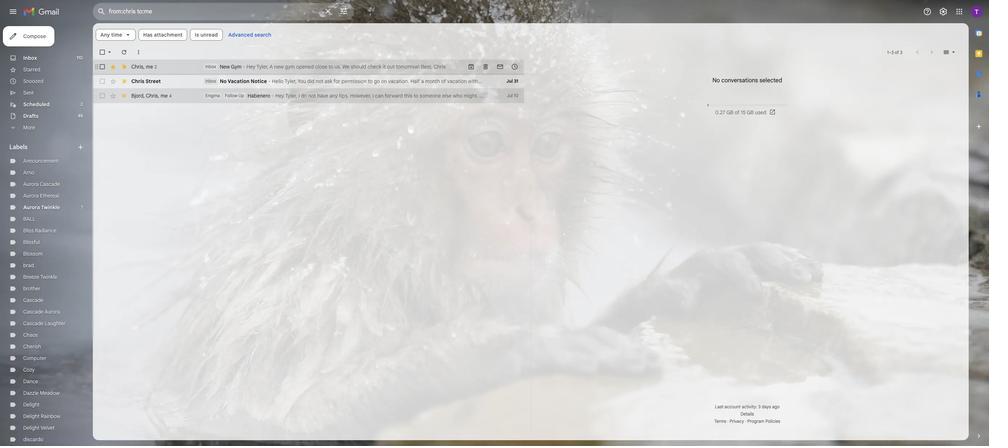 Task type: vqa. For each thing, say whether or not it's contained in the screenshot.
the bottommost Tyler,
yes



Task type: locate. For each thing, give the bounding box(es) containing it.
1 inside no conversations selected main content
[[887, 50, 889, 55]]

used
[[755, 109, 766, 116]]

blossom link
[[23, 251, 43, 257]]

chris right "sincerely,"
[[664, 78, 676, 85]]

sent link
[[23, 90, 34, 96]]

1 horizontal spatial to
[[368, 78, 373, 85]]

toolbar
[[464, 63, 522, 70]]

breeze
[[23, 274, 39, 280]]

inbox left new
[[205, 64, 216, 69]]

tab list
[[969, 23, 989, 420]]

to right back
[[579, 78, 584, 85]]

0 horizontal spatial tyler,
[[257, 63, 269, 70]]

None checkbox
[[99, 49, 106, 56], [99, 63, 106, 70], [99, 49, 106, 56], [99, 63, 106, 70]]

1 horizontal spatial as
[[613, 78, 618, 85]]

0 vertical spatial tyler,
[[257, 63, 269, 70]]

0 vertical spatial 2
[[155, 64, 157, 69]]

half
[[411, 78, 420, 85]]

3 row from the top
[[93, 89, 524, 103]]

chris up bjord
[[131, 78, 144, 85]]

None search field
[[93, 3, 354, 20]]

jul right is
[[507, 78, 513, 84]]

1 horizontal spatial 2
[[155, 64, 157, 69]]

no conversations selected main content
[[93, 23, 969, 440]]

of right month
[[441, 78, 446, 85]]

habenero -
[[248, 93, 275, 99]]

dazzle meadow
[[23, 390, 60, 396]]

1 row from the top
[[93, 59, 524, 74]]

chris down more image
[[131, 63, 143, 70]]

has attachment button
[[139, 29, 187, 41]]

starred
[[23, 66, 40, 73]]

breeze twinkle
[[23, 274, 57, 280]]

of right –
[[895, 50, 899, 55]]

aurora twinkle link
[[23, 204, 60, 211]]

as right soon
[[613, 78, 618, 85]]

0 vertical spatial 1
[[887, 50, 889, 55]]

2 vertical spatial me
[[161, 92, 168, 99]]

1
[[887, 50, 889, 55], [81, 205, 83, 210]]

2 vertical spatial of
[[735, 109, 740, 116]]

0 vertical spatial delight
[[23, 402, 39, 408]]

cascade up chaos link on the left bottom of the page
[[23, 320, 43, 327]]

None checkbox
[[99, 78, 106, 85], [99, 92, 106, 99], [99, 78, 106, 85], [99, 92, 106, 99]]

blossom
[[23, 251, 43, 257]]

program
[[748, 419, 764, 424]]

1 for 1 – 3 of 3
[[887, 50, 889, 55]]

1 as from the left
[[594, 78, 599, 85]]

possible.
[[620, 78, 640, 85]]

we
[[342, 63, 350, 70]]

best,
[[421, 63, 433, 70]]

inbox up enigma
[[205, 78, 216, 84]]

1 horizontal spatial gb
[[747, 109, 754, 116]]

1 vertical spatial me
[[585, 78, 593, 85]]

advanced
[[228, 32, 253, 38]]

twinkle for aurora twinkle
[[41, 204, 60, 211]]

Search mail text field
[[109, 8, 319, 15]]

brother link
[[23, 285, 40, 292]]

more
[[23, 124, 35, 131]]

inbox inside "labels" navigation
[[23, 55, 37, 61]]

3 delight from the top
[[23, 425, 39, 431]]

2 vertical spatial -
[[272, 93, 274, 99]]

aurora twinkle
[[23, 204, 60, 211]]

tomorrow!
[[396, 63, 420, 70]]

1 horizontal spatial of
[[735, 109, 740, 116]]

1 vertical spatial jul
[[507, 93, 513, 98]]

announcement
[[23, 158, 58, 164]]

discardo
[[23, 436, 43, 443]]

gb right 15
[[747, 109, 754, 116]]

of left 15
[[735, 109, 740, 116]]

aurora down arno
[[23, 181, 39, 188]]

31
[[514, 78, 518, 84]]

0 horizontal spatial 2
[[80, 102, 83, 107]]

twinkle right breeze
[[40, 274, 57, 280]]

0 horizontal spatial ·
[[728, 419, 729, 424]]

cascade
[[40, 181, 60, 188], [23, 297, 43, 304], [23, 309, 43, 315], [23, 320, 43, 327]]

1 vertical spatial twinkle
[[40, 274, 57, 280]]

2 up 48
[[80, 102, 83, 107]]

0 horizontal spatial me
[[146, 63, 153, 70]]

0 vertical spatial -
[[243, 63, 245, 70]]

cascade aurora link
[[23, 309, 60, 315]]

10
[[514, 93, 518, 98]]

delight for delight link in the left bottom of the page
[[23, 402, 39, 408]]

3
[[892, 50, 894, 55], [900, 50, 903, 55], [758, 404, 761, 410]]

a
[[270, 63, 273, 70]]

tyler,
[[257, 63, 269, 70], [285, 78, 297, 85]]

jul left 10
[[507, 93, 513, 98]]

without
[[468, 78, 486, 85]]

gb
[[727, 109, 734, 116], [747, 109, 754, 116]]

cozy
[[23, 367, 35, 373]]

2 horizontal spatial 3
[[900, 50, 903, 55]]

1 horizontal spatial 1
[[887, 50, 889, 55]]

no down new
[[220, 78, 227, 85]]

, up chris street at left
[[143, 63, 145, 70]]

1 inside "labels" navigation
[[81, 205, 83, 210]]

2 delight from the top
[[23, 413, 39, 420]]

delight up discardo at the left bottom
[[23, 425, 39, 431]]

to left us.
[[329, 63, 333, 70]]

1 vertical spatial delight
[[23, 413, 39, 420]]

to
[[329, 63, 333, 70], [368, 78, 373, 85], [579, 78, 584, 85]]

main menu image
[[9, 7, 17, 16]]

gb right 0.27
[[727, 109, 734, 116]]

please
[[542, 78, 557, 85]]

row down the it
[[93, 74, 676, 89]]

inbox inside inbox new gym - hey tyler, a new gym opened close to us. we should check it out tomorrow!  best, chris
[[205, 64, 216, 69]]

inbox for inbox
[[23, 55, 37, 61]]

no
[[713, 77, 720, 84], [220, 78, 227, 85]]

inbox no vacation notice - hello tyler, you did not ask for permission to go on vacation. half a month  of vacation without notice is unacceptable. please get back to me as soon  as possible. sincerely, chris
[[205, 78, 676, 85]]

breeze twinkle link
[[23, 274, 57, 280]]

1 gb from the left
[[727, 109, 734, 116]]

· right terms link
[[728, 419, 729, 424]]

aurora ethereal link
[[23, 193, 59, 199]]

radiance
[[35, 227, 56, 234]]

2 up street
[[155, 64, 157, 69]]

1 horizontal spatial no
[[713, 77, 720, 84]]

privacy link
[[730, 419, 744, 424]]

ball
[[23, 216, 35, 222]]

tyler, left you
[[285, 78, 297, 85]]

starred link
[[23, 66, 40, 73]]

0 vertical spatial me
[[146, 63, 153, 70]]

1 vertical spatial of
[[441, 78, 446, 85]]

chaos link
[[23, 332, 38, 338]]

2 horizontal spatial -
[[272, 93, 274, 99]]

cascade for cascade link
[[23, 297, 43, 304]]

110
[[77, 55, 83, 61]]

delight link
[[23, 402, 39, 408]]

bjord
[[131, 92, 143, 99]]

row up did
[[93, 59, 524, 74]]

selected
[[760, 77, 782, 84]]

0 vertical spatial jul
[[507, 78, 513, 84]]

2 vertical spatial delight
[[23, 425, 39, 431]]

to left go
[[368, 78, 373, 85]]

as left soon
[[594, 78, 599, 85]]

aurora up ball link
[[23, 204, 40, 211]]

chris
[[131, 63, 143, 70], [434, 63, 446, 70], [131, 78, 144, 85], [664, 78, 676, 85], [146, 92, 158, 99]]

delight down delight link in the left bottom of the page
[[23, 413, 39, 420]]

go
[[374, 78, 380, 85]]

inbox inside inbox no vacation notice - hello tyler, you did not ask for permission to go on vacation. half a month  of vacation without notice is unacceptable. please get back to me as soon  as possible. sincerely, chris
[[205, 78, 216, 84]]

is unread
[[195, 32, 218, 38]]

1 vertical spatial tyler,
[[285, 78, 297, 85]]

as
[[594, 78, 599, 85], [613, 78, 618, 85]]

cascade down cascade link
[[23, 309, 43, 315]]

0 vertical spatial of
[[895, 50, 899, 55]]

unread
[[200, 32, 218, 38]]

is
[[195, 32, 199, 38]]

delight velvet link
[[23, 425, 54, 431]]

0 horizontal spatial -
[[243, 63, 245, 70]]

row containing chris street
[[93, 74, 676, 89]]

account
[[725, 404, 741, 410]]

twinkle down ethereal
[[41, 204, 60, 211]]

row
[[93, 59, 524, 74], [93, 74, 676, 89], [93, 89, 524, 103]]

2 vertical spatial inbox
[[205, 78, 216, 84]]

meadow
[[40, 390, 60, 396]]

delight
[[23, 402, 39, 408], [23, 413, 39, 420], [23, 425, 39, 431]]

1 horizontal spatial ·
[[745, 419, 746, 424]]

2 horizontal spatial of
[[895, 50, 899, 55]]

cascade for cascade aurora
[[23, 309, 43, 315]]

0 horizontal spatial 3
[[758, 404, 761, 410]]

inbox new gym - hey tyler, a new gym opened close to us. we should check it out tomorrow!  best, chris
[[205, 63, 446, 70]]

· down details link
[[745, 419, 746, 424]]

row containing bjord
[[93, 89, 524, 103]]

2 horizontal spatial to
[[579, 78, 584, 85]]

delight rainbow
[[23, 413, 60, 420]]

of inside row
[[441, 78, 446, 85]]

, down chris street at left
[[143, 92, 145, 99]]

sent
[[23, 90, 34, 96]]

2 inside "chris , me 2"
[[155, 64, 157, 69]]

aurora up aurora twinkle
[[23, 193, 39, 199]]

0 vertical spatial inbox
[[23, 55, 37, 61]]

me up chris street at left
[[146, 63, 153, 70]]

permission
[[342, 78, 367, 85]]

aurora for aurora cascade
[[23, 181, 39, 188]]

- left hello
[[268, 78, 271, 85]]

row down did
[[93, 89, 524, 103]]

delight down dazzle
[[23, 402, 39, 408]]

0 horizontal spatial 1
[[81, 205, 83, 210]]

- left hey
[[243, 63, 245, 70]]

2 row from the top
[[93, 74, 676, 89]]

cascade for cascade laughter
[[23, 320, 43, 327]]

- right habenero
[[272, 93, 274, 99]]

brad link
[[23, 262, 34, 269]]

0 horizontal spatial as
[[594, 78, 599, 85]]

0 horizontal spatial gb
[[727, 109, 734, 116]]

no left conversations
[[713, 77, 720, 84]]

cascade down "brother"
[[23, 297, 43, 304]]

me right back
[[585, 78, 593, 85]]

search mail image
[[95, 5, 108, 18]]

1 vertical spatial -
[[268, 78, 271, 85]]

0 horizontal spatial of
[[441, 78, 446, 85]]

inbox up starred link
[[23, 55, 37, 61]]

of
[[895, 50, 899, 55], [441, 78, 446, 85], [735, 109, 740, 116]]

search
[[255, 32, 271, 38]]

1 vertical spatial 2
[[80, 102, 83, 107]]

1 horizontal spatial -
[[268, 78, 271, 85]]

bliss radiance
[[23, 227, 56, 234]]

1 vertical spatial 1
[[81, 205, 83, 210]]

1 delight from the top
[[23, 402, 39, 408]]

inbox for inbox new gym - hey tyler, a new gym opened close to us. we should check it out tomorrow!  best, chris
[[205, 64, 216, 69]]

jul 10
[[507, 93, 518, 98]]

1 vertical spatial inbox
[[205, 64, 216, 69]]

me left 4
[[161, 92, 168, 99]]

0 vertical spatial twinkle
[[41, 204, 60, 211]]

you
[[298, 78, 306, 85]]

tyler, left a
[[257, 63, 269, 70]]



Task type: describe. For each thing, give the bounding box(es) containing it.
computer link
[[23, 355, 46, 362]]

15
[[741, 109, 746, 116]]

discardo link
[[23, 436, 43, 443]]

back
[[567, 78, 578, 85]]

labels
[[9, 144, 27, 151]]

2 inside "labels" navigation
[[80, 102, 83, 107]]

2 as from the left
[[613, 78, 618, 85]]

clear search image
[[321, 4, 335, 19]]

snoozed
[[23, 78, 43, 85]]

chris street
[[131, 78, 161, 85]]

toolbar inside row
[[464, 63, 522, 70]]

inbox for inbox no vacation notice - hello tyler, you did not ask for permission to go on vacation. half a month  of vacation without notice is unacceptable. please get back to me as soon  as possible. sincerely, chris
[[205, 78, 216, 84]]

notice
[[487, 78, 501, 85]]

on
[[381, 78, 387, 85]]

support image
[[923, 7, 932, 16]]

announcement link
[[23, 158, 58, 164]]

jul for inbox no vacation notice - hello tyler, you did not ask for permission to go on vacation. half a month  of vacation without notice is unacceptable. please get back to me as soon  as possible. sincerely, chris
[[507, 78, 513, 84]]

toggle split pane mode image
[[943, 49, 950, 56]]

attachment
[[154, 32, 183, 38]]

follow link to manage storage image
[[769, 109, 777, 116]]

time
[[111, 32, 122, 38]]

0 horizontal spatial no
[[220, 78, 227, 85]]

follow
[[225, 93, 237, 98]]

velvet
[[41, 425, 54, 431]]

gym
[[231, 63, 242, 70]]

terms
[[714, 419, 726, 424]]

days
[[762, 404, 771, 410]]

up
[[238, 93, 244, 98]]

, for bjord
[[143, 92, 145, 99]]

–
[[889, 50, 892, 55]]

4
[[169, 93, 172, 98]]

dance link
[[23, 378, 38, 385]]

aurora for aurora ethereal
[[23, 193, 39, 199]]

, for chris
[[143, 63, 145, 70]]

details
[[741, 411, 754, 417]]

check
[[368, 63, 382, 70]]

ethereal
[[40, 193, 59, 199]]

delight for delight rainbow
[[23, 413, 39, 420]]

drafts link
[[23, 113, 38, 119]]

1 horizontal spatial me
[[161, 92, 168, 99]]

not
[[316, 78, 323, 85]]

should
[[351, 63, 366, 70]]

arno link
[[23, 169, 34, 176]]

bjord , chris , me 4
[[131, 92, 172, 99]]

aurora for aurora twinkle
[[23, 204, 40, 211]]

dazzle meadow link
[[23, 390, 60, 396]]

3 inside "last account activity: 3 days ago details terms · privacy · program policies"
[[758, 404, 761, 410]]

bliss
[[23, 227, 34, 234]]

street
[[146, 78, 161, 85]]

unacceptable.
[[507, 78, 540, 85]]

cascade aurora
[[23, 309, 60, 315]]

conversations
[[722, 77, 758, 84]]

delight for delight velvet
[[23, 425, 39, 431]]

chris down street
[[146, 92, 158, 99]]

scheduled
[[23, 101, 50, 108]]

details link
[[741, 411, 754, 417]]

cherish
[[23, 344, 41, 350]]

chris , me 2
[[131, 63, 157, 70]]

soon
[[600, 78, 612, 85]]

jul 31
[[507, 78, 518, 84]]

gmail image
[[23, 4, 63, 19]]

1 · from the left
[[728, 419, 729, 424]]

compose
[[23, 33, 46, 40]]

scheduled link
[[23, 101, 50, 108]]

, left 4
[[158, 92, 159, 99]]

bliss radiance link
[[23, 227, 56, 234]]

delight rainbow link
[[23, 413, 60, 420]]

cascade laughter
[[23, 320, 65, 327]]

close
[[315, 63, 327, 70]]

enigma
[[205, 93, 220, 98]]

labels navigation
[[0, 23, 93, 446]]

aurora up laughter
[[45, 309, 60, 315]]

last
[[715, 404, 724, 410]]

policies
[[766, 419, 781, 424]]

chris right best,
[[434, 63, 446, 70]]

last account activity: 3 days ago details terms · privacy · program policies
[[714, 404, 781, 424]]

row containing chris
[[93, 59, 524, 74]]

new
[[274, 63, 284, 70]]

settings image
[[939, 7, 948, 16]]

2 gb from the left
[[747, 109, 754, 116]]

0 horizontal spatial to
[[329, 63, 333, 70]]

it
[[383, 63, 386, 70]]

vacation
[[228, 78, 250, 85]]

gym
[[285, 63, 295, 70]]

aurora ethereal
[[23, 193, 59, 199]]

48
[[78, 113, 83, 119]]

program policies link
[[748, 419, 781, 424]]

cherish link
[[23, 344, 41, 350]]

1 horizontal spatial tyler,
[[285, 78, 297, 85]]

cascade up ethereal
[[40, 181, 60, 188]]

dance
[[23, 378, 38, 385]]

drafts
[[23, 113, 38, 119]]

labels heading
[[9, 144, 77, 151]]

is unread button
[[190, 29, 223, 41]]

0.27
[[715, 109, 725, 116]]

cascade laughter link
[[23, 320, 65, 327]]

2 horizontal spatial me
[[585, 78, 593, 85]]

more button
[[0, 122, 87, 133]]

aurora cascade
[[23, 181, 60, 188]]

ago
[[772, 404, 780, 410]]

twinkle for breeze twinkle
[[40, 274, 57, 280]]

more image
[[135, 49, 142, 56]]

1 horizontal spatial 3
[[892, 50, 894, 55]]

sincerely,
[[641, 78, 663, 85]]

privacy
[[730, 419, 744, 424]]

compose button
[[3, 26, 55, 46]]

jul for habenero -
[[507, 93, 513, 98]]

refresh image
[[120, 49, 128, 56]]

1 for 1
[[81, 205, 83, 210]]

any
[[100, 32, 110, 38]]

blissful
[[23, 239, 40, 246]]

rainbow
[[41, 413, 60, 420]]

arno
[[23, 169, 34, 176]]

notice
[[251, 78, 267, 85]]

follow up
[[225, 93, 244, 98]]

dazzle
[[23, 390, 39, 396]]

2 · from the left
[[745, 419, 746, 424]]

advanced search button
[[225, 28, 274, 41]]

advanced search options image
[[337, 4, 351, 19]]

advanced search
[[228, 32, 271, 38]]

snoozed link
[[23, 78, 43, 85]]

laughter
[[45, 320, 65, 327]]



